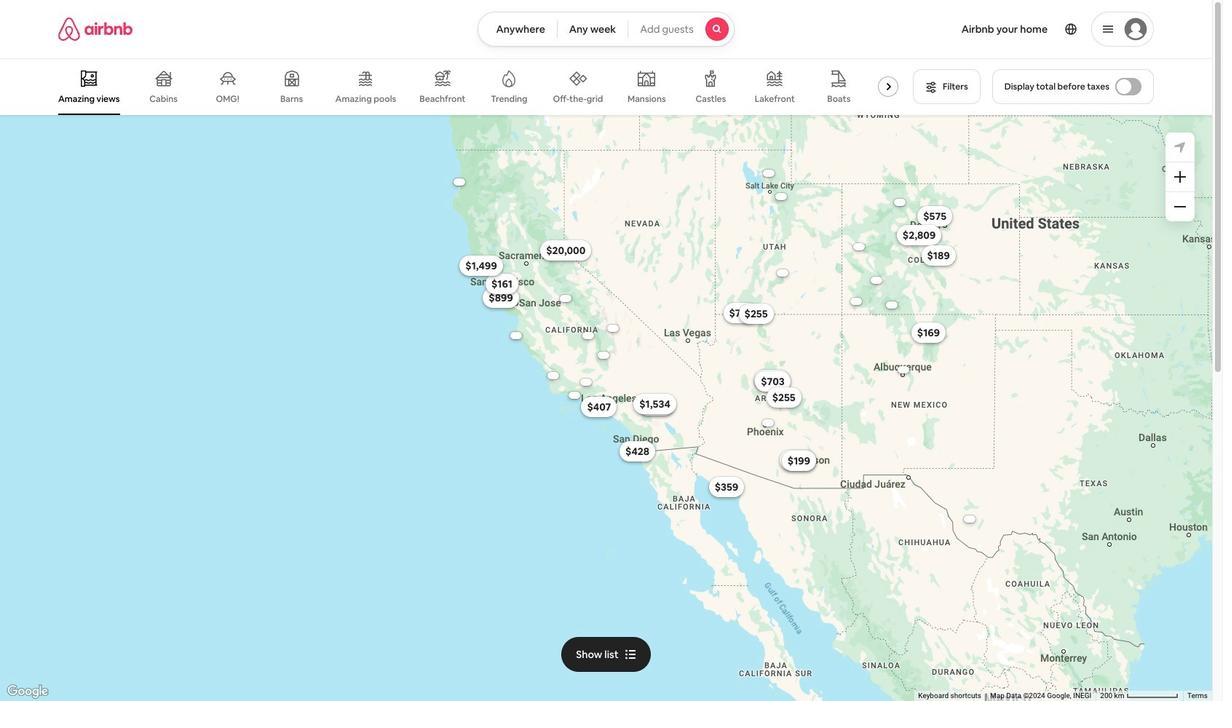 Task type: describe. For each thing, give the bounding box(es) containing it.
google map
showing 134 stays. region
[[0, 115, 1213, 701]]

zoom out image
[[1175, 201, 1186, 213]]

google image
[[4, 682, 52, 701]]



Task type: vqa. For each thing, say whether or not it's contained in the screenshot.
GOOGLE MAP
SHOWING 134 STAYS. region
yes



Task type: locate. For each thing, give the bounding box(es) containing it.
zoom in image
[[1175, 171, 1186, 183]]

group
[[58, 58, 931, 115]]

None search field
[[478, 12, 735, 47]]

profile element
[[752, 0, 1154, 58]]



